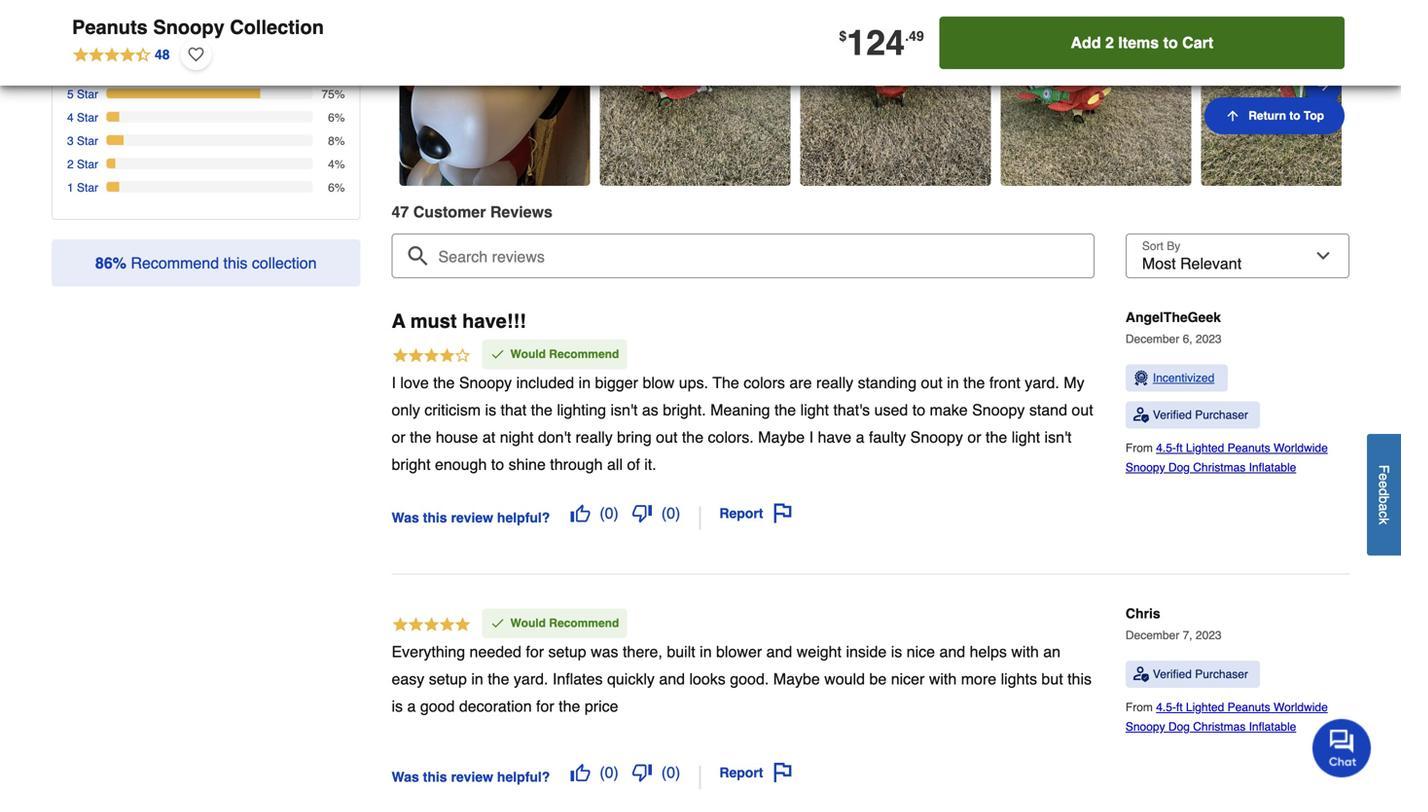 Task type: locate. For each thing, give the bounding box(es) containing it.
4
[[67, 111, 74, 125]]

0 vertical spatial 5
[[302, 14, 313, 37]]

0 horizontal spatial a
[[407, 697, 416, 715]]

this down good
[[423, 769, 447, 785]]

1 horizontal spatial yard.
[[1025, 374, 1060, 392]]

0 vertical spatial s
[[191, 41, 198, 57]]

( 0 ) right thumb down image
[[662, 764, 681, 782]]

3 star from the top
[[77, 135, 98, 148]]

1 vertical spatial 4.4 stars image
[[72, 44, 171, 65]]

4.4
[[216, 14, 243, 37]]

worldwide left f e e d b a c k button
[[1274, 442, 1328, 455]]

helps
[[970, 643, 1007, 661]]

0 vertical spatial 4.4 stars image
[[99, 11, 208, 39]]

ft down 7,
[[1177, 701, 1183, 715]]

angelthegeek december 6, 2023
[[1126, 310, 1222, 346]]

the
[[433, 374, 455, 392], [964, 374, 985, 392], [531, 401, 553, 419], [775, 401, 796, 419], [410, 428, 432, 446], [682, 428, 704, 446], [986, 428, 1008, 446], [488, 670, 509, 688], [559, 697, 580, 715]]

0 horizontal spatial really
[[576, 428, 613, 446]]

1 report button from the top
[[713, 497, 800, 530]]

e
[[1377, 473, 1392, 481], [1377, 481, 1392, 488]]

star down the 3 star
[[77, 158, 98, 172]]

1 vertical spatial 2
[[67, 158, 74, 172]]

2023 inside chris december 7, 2023
[[1196, 629, 1222, 643]]

4.5- for 1st 4.5-ft lighted peanuts worldwide snoopy dog christmas inflatable link from the bottom of the page
[[1156, 701, 1177, 715]]

1 vertical spatial christmas
[[1193, 720, 1246, 734]]

5 uploaded image image from the left
[[1202, 81, 1392, 100]]

1 horizontal spatial 48
[[155, 46, 170, 62]]

out up reviews
[[248, 14, 275, 37]]

customer
[[413, 203, 486, 221]]

2 star from the top
[[77, 111, 98, 125]]

isn't down stand
[[1045, 428, 1072, 446]]

0 horizontal spatial yard.
[[514, 670, 548, 688]]

lighted
[[1186, 442, 1225, 455], [1186, 701, 1225, 715]]

verified purchaser down 7,
[[1153, 668, 1249, 682]]

48 inside 4.4 out of 5 48 rating s | 47 reviews
[[133, 41, 148, 57]]

verified down 7,
[[1153, 668, 1192, 682]]

1 vertical spatial december
[[1126, 629, 1180, 643]]

setup up inflates
[[548, 643, 587, 661]]

47 right |
[[209, 41, 224, 57]]

Search reviews text field
[[400, 234, 1087, 267]]

1 vertical spatial peanuts
[[1228, 442, 1271, 455]]

1 vertical spatial 47
[[392, 203, 409, 221]]

from down incentivised review icon
[[1126, 442, 1156, 455]]

2 worldwide from the top
[[1274, 701, 1328, 715]]

recommend up was on the left of page
[[549, 617, 619, 630]]

1 christmas from the top
[[1193, 461, 1246, 475]]

2 vertical spatial is
[[392, 697, 403, 715]]

would
[[825, 670, 865, 688]]

s inside 4.4 out of 5 48 rating s | 47 reviews
[[191, 41, 198, 57]]

must
[[410, 310, 457, 333]]

quickly
[[607, 670, 655, 688]]

1 from from the top
[[1126, 442, 1156, 455]]

was this review helpful? down enough
[[392, 510, 550, 525]]

0 vertical spatial 2
[[1106, 34, 1114, 52]]

was this review helpful? down 'decoration'
[[392, 769, 550, 785]]

flag image
[[773, 763, 793, 783]]

uploaded image image
[[400, 81, 590, 100], [600, 81, 791, 100], [801, 81, 991, 100], [1001, 81, 1192, 100], [1202, 81, 1392, 100]]

report button for angelthegeek
[[713, 497, 800, 530]]

1 vertical spatial really
[[576, 428, 613, 446]]

0 vertical spatial was this review helpful?
[[392, 510, 550, 525]]

with left 'an'
[[1012, 643, 1039, 661]]

maybe down 'weight'
[[773, 670, 820, 688]]

2 would from the top
[[510, 617, 546, 630]]

to left cart
[[1164, 34, 1178, 52]]

lighted for 1st 4.5-ft lighted peanuts worldwide snoopy dog christmas inflatable link from the bottom of the page
[[1186, 701, 1225, 715]]

and right nice
[[940, 643, 966, 661]]

a
[[856, 428, 865, 446], [1377, 503, 1392, 511], [407, 697, 416, 715]]

helpful? down the shine
[[497, 510, 550, 525]]

0 horizontal spatial is
[[392, 697, 403, 715]]

or down only
[[392, 428, 406, 446]]

) right thumb down image
[[675, 764, 681, 782]]

and left 'weight'
[[767, 643, 793, 661]]

( 0 ) for thumb down image
[[662, 764, 681, 782]]

looks
[[690, 670, 726, 688]]

0 horizontal spatial 5
[[67, 88, 74, 101]]

star right '4'
[[77, 111, 98, 125]]

enough
[[435, 455, 487, 473]]

thumb up image for chris
[[571, 763, 590, 783]]

setup up good
[[429, 670, 467, 688]]

would
[[510, 348, 546, 361], [510, 617, 546, 630]]

1 horizontal spatial really
[[816, 374, 854, 392]]

used
[[875, 401, 908, 419]]

out up make
[[921, 374, 943, 392]]

1 vertical spatial setup
[[429, 670, 467, 688]]

1 horizontal spatial with
[[1012, 643, 1039, 661]]

inflates
[[553, 670, 603, 688]]

48 button
[[72, 39, 171, 70]]

6% up 8%
[[328, 111, 345, 125]]

2023 right 7,
[[1196, 629, 1222, 643]]

star right 1
[[77, 181, 98, 195]]

was
[[392, 510, 419, 525], [392, 769, 419, 785]]

from down chris december 7, 2023
[[1126, 701, 1156, 715]]

1 horizontal spatial light
[[1012, 428, 1040, 446]]

have!!!
[[462, 310, 526, 333]]

4.5- for second 4.5-ft lighted peanuts worldwide snoopy dog christmas inflatable link from the bottom
[[1156, 442, 1177, 455]]

2 thumb up image from the top
[[571, 763, 590, 783]]

2 from from the top
[[1126, 701, 1156, 715]]

or
[[392, 428, 406, 446], [968, 428, 982, 446]]

1 vertical spatial helpful?
[[497, 769, 550, 785]]

4.4 stars image up 5 star
[[72, 44, 171, 65]]

1 was from the top
[[392, 510, 419, 525]]

0 horizontal spatial isn't
[[611, 401, 638, 419]]

needed
[[470, 643, 522, 661]]

dog down 7,
[[1169, 720, 1190, 734]]

1 vertical spatial of
[[627, 455, 640, 473]]

good.
[[730, 670, 769, 688]]

star for 1 star
[[77, 181, 98, 195]]

2 horizontal spatial is
[[891, 643, 902, 661]]

recommend
[[131, 254, 219, 272], [549, 348, 619, 361], [549, 617, 619, 630]]

1 vertical spatial 4.5-ft lighted peanuts worldwide snoopy dog christmas inflatable link
[[1126, 701, 1328, 734]]

$ 124 . 49
[[839, 23, 924, 63]]

48 left rating
[[133, 41, 148, 57]]

2 right add
[[1106, 34, 1114, 52]]

1 star from the top
[[77, 88, 98, 101]]

0 horizontal spatial setup
[[429, 670, 467, 688]]

0 vertical spatial december
[[1126, 333, 1180, 346]]

2 4.5-ft lighted peanuts worldwide snoopy dog christmas inflatable from the top
[[1126, 701, 1328, 734]]

1 ft from the top
[[1177, 442, 1183, 455]]

and
[[767, 643, 793, 661], [940, 643, 966, 661], [659, 670, 685, 688]]

0
[[605, 504, 614, 522], [667, 504, 675, 522], [605, 764, 614, 782], [667, 764, 675, 782]]

ft
[[1177, 442, 1183, 455], [1177, 701, 1183, 715]]

0 horizontal spatial 2
[[67, 158, 74, 172]]

was this review helpful?
[[392, 510, 550, 525], [392, 769, 550, 785]]

nice
[[907, 643, 935, 661]]

0 vertical spatial of
[[281, 14, 297, 37]]

peanuts
[[72, 16, 148, 38], [1228, 442, 1271, 455], [1228, 701, 1271, 715]]

but
[[1042, 670, 1063, 688]]

3 uploaded image image from the left
[[801, 81, 991, 100]]

1 vertical spatial 4.5-ft lighted peanuts worldwide snoopy dog christmas inflatable
[[1126, 701, 1328, 734]]

faulty
[[869, 428, 906, 446]]

0 vertical spatial christmas
[[1193, 461, 1246, 475]]

a up the k
[[1377, 503, 1392, 511]]

1 horizontal spatial or
[[968, 428, 982, 446]]

this
[[223, 254, 248, 272], [423, 510, 447, 525], [1068, 670, 1092, 688], [423, 769, 447, 785]]

is inside i love the snoopy included in bigger blow ups. the colors are really standing out in the front yard. my only criticism is that the lighting isn't as bright. meaning the light that's used to make snoopy stand out or the house at night don't really bring out the colors. maybe i have a faulty snoopy or the light isn't bright enough to shine through all of it.
[[485, 401, 496, 419]]

ft for second 4.5-ft lighted peanuts worldwide snoopy dog christmas inflatable link from the bottom
[[1177, 442, 1183, 455]]

1 vertical spatial dog
[[1169, 720, 1190, 734]]

christmas
[[1193, 461, 1246, 475], [1193, 720, 1246, 734]]

e up b at the right bottom of page
[[1377, 481, 1392, 488]]

1 vertical spatial purchaser
[[1195, 668, 1249, 682]]

8%
[[328, 135, 345, 148]]

6% for 1 star
[[328, 181, 345, 195]]

standing
[[858, 374, 917, 392]]

really down lighting
[[576, 428, 613, 446]]

recommend up bigger
[[549, 348, 619, 361]]

2 ft from the top
[[1177, 701, 1183, 715]]

2 december from the top
[[1126, 629, 1180, 643]]

4.5-
[[1156, 442, 1177, 455], [1156, 701, 1177, 715]]

) right thumb down icon
[[675, 504, 681, 522]]

review down enough
[[451, 510, 493, 525]]

0 vertical spatial recommend
[[131, 254, 219, 272]]

1 vertical spatial thumb up image
[[571, 763, 590, 783]]

1 vertical spatial verified purchaser
[[1153, 668, 1249, 682]]

an
[[1044, 643, 1061, 661]]

a left good
[[407, 697, 416, 715]]

d
[[1377, 488, 1392, 496]]

arrow right image
[[1316, 74, 1331, 97]]

there,
[[623, 643, 663, 661]]

worldwide for 1st 4.5-ft lighted peanuts worldwide snoopy dog christmas inflatable link from the bottom of the page
[[1274, 701, 1328, 715]]

0 vertical spatial review
[[451, 510, 493, 525]]

review for chris
[[451, 769, 493, 785]]

2 4.5- from the top
[[1156, 701, 1177, 715]]

2 dog from the top
[[1169, 720, 1190, 734]]

0 vertical spatial maybe
[[758, 428, 805, 446]]

lighted for second 4.5-ft lighted peanuts worldwide snoopy dog christmas inflatable link from the bottom
[[1186, 442, 1225, 455]]

chris
[[1126, 606, 1161, 622]]

would recommend for first checkmark image from the bottom of the page
[[510, 617, 619, 630]]

for right needed
[[526, 643, 544, 661]]

0 vertical spatial thumb up image
[[571, 504, 590, 523]]

4.5-ft lighted peanuts worldwide snoopy dog christmas inflatable link down 7,
[[1126, 701, 1328, 734]]

1 vertical spatial is
[[891, 643, 902, 661]]

0 vertical spatial 2023
[[1196, 333, 1222, 346]]

0 vertical spatial helpful?
[[497, 510, 550, 525]]

verified purchaser
[[1153, 409, 1249, 422], [1153, 668, 1249, 682]]

the down are
[[775, 401, 796, 419]]

2 report button from the top
[[713, 756, 800, 790]]

with right nicer
[[929, 670, 957, 688]]

would for 2nd checkmark image from the bottom
[[510, 348, 546, 361]]

1 horizontal spatial of
[[627, 455, 640, 473]]

1 vertical spatial verified purchaser icon image
[[1134, 667, 1149, 682]]

incentivized
[[1153, 372, 1215, 385]]

0 vertical spatial worldwide
[[1274, 442, 1328, 455]]

1 thumb up image from the top
[[571, 504, 590, 523]]

report button down colors.
[[713, 497, 800, 530]]

0 horizontal spatial 48
[[133, 41, 148, 57]]

of
[[281, 14, 297, 37], [627, 455, 640, 473]]

add
[[1071, 34, 1101, 52]]

is
[[485, 401, 496, 419], [891, 643, 902, 661], [392, 697, 403, 715]]

and down 'built' on the left of page
[[659, 670, 685, 688]]

1 2023 from the top
[[1196, 333, 1222, 346]]

0 vertical spatial with
[[1012, 643, 1039, 661]]

worldwide up chat invite button image on the bottom of page
[[1274, 701, 1328, 715]]

purchaser down chris december 7, 2023
[[1195, 668, 1249, 682]]

the left front
[[964, 374, 985, 392]]

2 2023 from the top
[[1196, 629, 1222, 643]]

4.5-ft lighted peanuts worldwide snoopy dog christmas inflatable down 7,
[[1126, 701, 1328, 734]]

2 6% from the top
[[328, 181, 345, 195]]

thumb up image for angelthegeek
[[571, 504, 590, 523]]

0 vertical spatial verified purchaser
[[1153, 409, 1249, 422]]

1 verified purchaser from the top
[[1153, 409, 1249, 422]]

all
[[607, 455, 623, 473]]

1 vertical spatial yard.
[[514, 670, 548, 688]]

light
[[801, 401, 829, 419], [1012, 428, 1040, 446]]

1 would recommend from the top
[[510, 348, 619, 361]]

0 vertical spatial verified
[[1153, 409, 1192, 422]]

december inside chris december 7, 2023
[[1126, 629, 1180, 643]]

2 report from the top
[[720, 765, 764, 781]]

really
[[816, 374, 854, 392], [576, 428, 613, 446]]

from
[[1126, 442, 1156, 455], [1126, 701, 1156, 715]]

for
[[526, 643, 544, 661], [536, 697, 554, 715]]

1 vertical spatial light
[[1012, 428, 1040, 446]]

verified purchaser icon image down chris december 7, 2023
[[1134, 667, 1149, 682]]

setup
[[548, 643, 587, 661], [429, 670, 467, 688]]

0 vertical spatial peanuts
[[72, 16, 148, 38]]

0 horizontal spatial or
[[392, 428, 406, 446]]

2 vertical spatial recommend
[[549, 617, 619, 630]]

0 vertical spatial 4.5-ft lighted peanuts worldwide snoopy dog christmas inflatable
[[1126, 442, 1328, 475]]

purchaser down the incentivized
[[1195, 409, 1249, 422]]

is down easy
[[392, 697, 403, 715]]

0 vertical spatial verified purchaser icon image
[[1134, 408, 1149, 423]]

4.4 stars image
[[99, 11, 208, 39], [72, 44, 171, 65]]

is left nice
[[891, 643, 902, 661]]

1 verified purchaser icon image from the top
[[1134, 408, 1149, 423]]

december inside angelthegeek december 6, 2023
[[1126, 333, 1180, 346]]

1 vertical spatial worldwide
[[1274, 701, 1328, 715]]

night
[[500, 428, 534, 446]]

1 verified from the top
[[1153, 409, 1192, 422]]

2 vertical spatial peanuts
[[1228, 701, 1271, 715]]

of left the it.
[[627, 455, 640, 473]]

1 december from the top
[[1126, 333, 1180, 346]]

( 0 ) for thumb down icon
[[662, 504, 681, 522]]

0 horizontal spatial 47
[[209, 41, 224, 57]]

a inside i love the snoopy included in bigger blow ups. the colors are really standing out in the front yard. my only criticism is that the lighting isn't as bright. meaning the light that's used to make snoopy stand out or the house at night don't really bring out the colors. maybe i have a faulty snoopy or the light isn't bright enough to shine through all of it.
[[856, 428, 865, 446]]

1 report from the top
[[720, 506, 764, 521]]

star for 3 star
[[77, 135, 98, 148]]

1 dog from the top
[[1169, 461, 1190, 475]]

0 vertical spatial a
[[856, 428, 865, 446]]

1 helpful? from the top
[[497, 510, 550, 525]]

( 0 ) left thumb down icon
[[600, 504, 619, 522]]

2 up 1
[[67, 158, 74, 172]]

verified down the incentivized
[[1153, 409, 1192, 422]]

0 for thumb down icon
[[667, 504, 675, 522]]

2 inflatable from the top
[[1249, 720, 1297, 734]]

2 inside button
[[1106, 34, 1114, 52]]

0 vertical spatial 4.5-ft lighted peanuts worldwide snoopy dog christmas inflatable link
[[1126, 442, 1328, 475]]

1 purchaser from the top
[[1195, 409, 1249, 422]]

thumb up image left thumb down image
[[571, 763, 590, 783]]

0 vertical spatial checkmark image
[[490, 346, 506, 362]]

0 vertical spatial report button
[[713, 497, 800, 530]]

1 vertical spatial was
[[392, 769, 419, 785]]

the up criticism
[[433, 374, 455, 392]]

1 4.5-ft lighted peanuts worldwide snoopy dog christmas inflatable link from the top
[[1126, 442, 1328, 475]]

maybe inside i love the snoopy included in bigger blow ups. the colors are really standing out in the front yard. my only criticism is that the lighting isn't as bright. meaning the light that's used to make snoopy stand out or the house at night don't really bring out the colors. maybe i have a faulty snoopy or the light isn't bright enough to shine through all of it.
[[758, 428, 805, 446]]

star up 4 star
[[77, 88, 98, 101]]

2 would recommend from the top
[[510, 617, 619, 630]]

1 checkmark image from the top
[[490, 346, 506, 362]]

2023 for chris
[[1196, 629, 1222, 643]]

return to top button
[[1205, 97, 1345, 134]]

1 4.5-ft lighted peanuts worldwide snoopy dog christmas inflatable from the top
[[1126, 442, 1328, 475]]

thumb up image down through
[[571, 504, 590, 523]]

isn't
[[611, 401, 638, 419], [1045, 428, 1072, 446]]

review
[[451, 510, 493, 525], [451, 769, 493, 785]]

1 vertical spatial was this review helpful?
[[392, 769, 550, 785]]

1 vertical spatial 5
[[67, 88, 74, 101]]

2 was from the top
[[392, 769, 419, 785]]

1 horizontal spatial 2
[[1106, 34, 1114, 52]]

verified purchaser icon image
[[1134, 408, 1149, 423], [1134, 667, 1149, 682]]

2023 inside angelthegeek december 6, 2023
[[1196, 333, 1222, 346]]

verified purchaser down the incentivized
[[1153, 409, 1249, 422]]

2 e from the top
[[1377, 481, 1392, 488]]

f e e d b a c k button
[[1367, 434, 1402, 556]]

don't
[[538, 428, 571, 446]]

report left flag image
[[720, 765, 764, 781]]

from for 1st 4.5-ft lighted peanuts worldwide snoopy dog christmas inflatable link from the bottom of the page
[[1126, 701, 1156, 715]]

0 horizontal spatial with
[[929, 670, 957, 688]]

would up included
[[510, 348, 546, 361]]

1 vertical spatial a
[[1377, 503, 1392, 511]]

thumb up image
[[571, 504, 590, 523], [571, 763, 590, 783]]

|
[[202, 41, 205, 57]]

yard. up 'decoration'
[[514, 670, 548, 688]]

1 horizontal spatial a
[[856, 428, 865, 446]]

was this review helpful? for angelthegeek
[[392, 510, 550, 525]]

0 vertical spatial yard.
[[1025, 374, 1060, 392]]

ft down the incentivized
[[1177, 442, 1183, 455]]

to left top
[[1290, 109, 1301, 123]]

1 6% from the top
[[328, 111, 345, 125]]

5 star from the top
[[77, 181, 98, 195]]

2 vertical spatial a
[[407, 697, 416, 715]]

1 vertical spatial i
[[809, 428, 814, 446]]

report for chris
[[720, 765, 764, 781]]

1 vertical spatial s
[[544, 203, 553, 221]]

1 worldwide from the top
[[1274, 442, 1328, 455]]

0 vertical spatial for
[[526, 643, 544, 661]]

4.4 stars image up rating
[[99, 11, 208, 39]]

f
[[1377, 465, 1392, 473]]

1 vertical spatial ft
[[1177, 701, 1183, 715]]

2 helpful? from the top
[[497, 769, 550, 785]]

make
[[930, 401, 968, 419]]

star for 5 star
[[77, 88, 98, 101]]

( 0 ) for "thumb up" image associated with angelthegeek
[[600, 504, 619, 522]]

everything
[[392, 643, 465, 661]]

2023 for angelthegeek
[[1196, 333, 1222, 346]]

worldwide for second 4.5-ft lighted peanuts worldwide snoopy dog christmas inflatable link from the bottom
[[1274, 442, 1328, 455]]

0 horizontal spatial i
[[392, 374, 396, 392]]

) left thumb down icon
[[614, 504, 619, 522]]

6%
[[328, 111, 345, 125], [328, 181, 345, 195]]

yard. inside everything needed for setup was there, built in blower and weight inside is nice and helps with an easy setup in the yard. inflates quickly and looks good. maybe would be nicer with more lights but this is a good decoration for the price
[[514, 670, 548, 688]]

(
[[600, 504, 605, 522], [662, 504, 667, 522], [600, 764, 605, 782], [662, 764, 667, 782]]

1 was this review helpful? from the top
[[392, 510, 550, 525]]

decoration
[[459, 697, 532, 715]]

i love the snoopy included in bigger blow ups. the colors are really standing out in the front yard. my only criticism is that the lighting isn't as bright. meaning the light that's used to make snoopy stand out or the house at night don't really bring out the colors. maybe i have a faulty snoopy or the light isn't bright enough to shine through all of it.
[[392, 374, 1094, 473]]

1 vertical spatial 4.5-
[[1156, 701, 1177, 715]]

1 horizontal spatial setup
[[548, 643, 587, 661]]

of right 4.4
[[281, 14, 297, 37]]

2023 right 6,
[[1196, 333, 1222, 346]]

checkmark image up needed
[[490, 616, 506, 631]]

1 vertical spatial lighted
[[1186, 701, 1225, 715]]

recommend right the %
[[131, 254, 219, 272]]

4 star from the top
[[77, 158, 98, 172]]

0 horizontal spatial s
[[191, 41, 198, 57]]

out inside 4.4 out of 5 48 rating s | 47 reviews
[[248, 14, 275, 37]]

report button for chris
[[713, 756, 800, 790]]

worldwide
[[1274, 442, 1328, 455], [1274, 701, 1328, 715]]

verified purchaser icon image down incentivised review icon
[[1134, 408, 1149, 423]]

1 review from the top
[[451, 510, 493, 525]]

only
[[392, 401, 420, 419]]

)
[[614, 504, 619, 522], [675, 504, 681, 522], [614, 764, 619, 782], [675, 764, 681, 782]]

1 lighted from the top
[[1186, 442, 1225, 455]]

light down stand
[[1012, 428, 1040, 446]]

4.5- down the incentivized
[[1156, 442, 1177, 455]]

0 vertical spatial dog
[[1169, 461, 1190, 475]]

1 vertical spatial 6%
[[328, 181, 345, 195]]

2 was this review helpful? from the top
[[392, 769, 550, 785]]

4 stars image
[[392, 346, 472, 366]]

0 vertical spatial is
[[485, 401, 496, 419]]

1 would from the top
[[510, 348, 546, 361]]

0 vertical spatial 4.5-
[[1156, 442, 1177, 455]]

incentivised review icon image
[[1134, 371, 1149, 386]]

48 left the heart outline image
[[155, 46, 170, 62]]

maybe down meaning
[[758, 428, 805, 446]]

1 vertical spatial review
[[451, 769, 493, 785]]

0 right thumb down image
[[667, 764, 675, 782]]

angelthegeek
[[1126, 310, 1221, 325]]

would recommend
[[510, 348, 619, 361], [510, 617, 619, 630]]

2 horizontal spatial a
[[1377, 503, 1392, 511]]

a right have
[[856, 428, 865, 446]]

1 4.5- from the top
[[1156, 442, 1177, 455]]

or down make
[[968, 428, 982, 446]]

1 vertical spatial would recommend
[[510, 617, 619, 630]]

checkmark image
[[490, 346, 506, 362], [490, 616, 506, 631]]

for down inflates
[[536, 697, 554, 715]]

really up the that's
[[816, 374, 854, 392]]

1 vertical spatial from
[[1126, 701, 1156, 715]]

2 lighted from the top
[[1186, 701, 1225, 715]]

december for angelthegeek
[[1126, 333, 1180, 346]]

isn't left the as
[[611, 401, 638, 419]]

would recommend up was on the left of page
[[510, 617, 619, 630]]

report button down the good.
[[713, 756, 800, 790]]

47 left customer
[[392, 203, 409, 221]]

2 review from the top
[[451, 769, 493, 785]]



Task type: describe. For each thing, give the bounding box(es) containing it.
return
[[1249, 109, 1287, 123]]

1 uploaded image image from the left
[[400, 81, 590, 100]]

bright.
[[663, 401, 706, 419]]

helpful? for chris
[[497, 769, 550, 785]]

house
[[436, 428, 478, 446]]

2 uploaded image image from the left
[[600, 81, 791, 100]]

bring
[[617, 428, 652, 446]]

chris december 7, 2023
[[1126, 606, 1222, 643]]

( right thumb down image
[[662, 764, 667, 782]]

review for angelthegeek
[[451, 510, 493, 525]]

meaning
[[711, 401, 770, 419]]

lights
[[1001, 670, 1037, 688]]

chat invite button image
[[1313, 718, 1372, 778]]

4%
[[328, 158, 345, 172]]

6,
[[1183, 333, 1193, 346]]

.
[[905, 28, 909, 44]]

1 or from the left
[[392, 428, 406, 446]]

arrow up image
[[1226, 108, 1241, 124]]

1 horizontal spatial i
[[809, 428, 814, 446]]

would for first checkmark image from the bottom of the page
[[510, 617, 546, 630]]

to down at
[[491, 455, 504, 473]]

in down needed
[[471, 670, 484, 688]]

) for "thumb up" image for chris
[[614, 764, 619, 782]]

price
[[585, 697, 619, 715]]

be
[[870, 670, 887, 688]]

collection
[[230, 16, 324, 38]]

this left collection
[[223, 254, 248, 272]]

( left thumb down icon
[[600, 504, 605, 522]]

to right used
[[913, 401, 926, 419]]

bright
[[392, 455, 431, 473]]

( left thumb down image
[[600, 764, 605, 782]]

3
[[67, 135, 74, 148]]

2 verified purchaser icon image from the top
[[1134, 667, 1149, 682]]

) for thumb down image
[[675, 764, 681, 782]]

0 vertical spatial i
[[392, 374, 396, 392]]

colors.
[[708, 428, 754, 446]]

1 vertical spatial isn't
[[1045, 428, 1072, 446]]

recommend for first checkmark image from the bottom of the page
[[549, 617, 619, 630]]

yard. inside i love the snoopy included in bigger blow ups. the colors are really standing out in the front yard. my only criticism is that the lighting isn't as bright. meaning the light that's used to make snoopy stand out or the house at night don't really bring out the colors. maybe i have a faulty snoopy or the light isn't bright enough to shine through all of it.
[[1025, 374, 1060, 392]]

47 inside 4.4 out of 5 48 rating s | 47 reviews
[[209, 41, 224, 57]]

everything needed for setup was there, built in blower and weight inside is nice and helps with an easy setup in the yard. inflates quickly and looks good. maybe would be nicer with more lights but this is a good decoration for the price
[[392, 643, 1092, 715]]

4 star
[[67, 111, 98, 125]]

top
[[1304, 109, 1325, 123]]

good
[[420, 697, 455, 715]]

1 horizontal spatial 47
[[392, 203, 409, 221]]

as
[[642, 401, 659, 419]]

1 vertical spatial with
[[929, 670, 957, 688]]

star for 4 star
[[77, 111, 98, 125]]

was this review helpful? for chris
[[392, 769, 550, 785]]

this inside everything needed for setup was there, built in blower and weight inside is nice and helps with an easy setup in the yard. inflates quickly and looks good. maybe would be nicer with more lights but this is a good decoration for the price
[[1068, 670, 1092, 688]]

blow
[[643, 374, 675, 392]]

december for chris
[[1126, 629, 1180, 643]]

built
[[667, 643, 696, 661]]

peanuts snoopy collection
[[72, 16, 324, 38]]

cart
[[1183, 34, 1214, 52]]

was for chris
[[392, 769, 419, 785]]

0 for thumb down image
[[667, 764, 675, 782]]

the up 'decoration'
[[488, 670, 509, 688]]

a inside everything needed for setup was there, built in blower and weight inside is nice and helps with an easy setup in the yard. inflates quickly and looks good. maybe would be nicer with more lights but this is a good decoration for the price
[[407, 697, 416, 715]]

0 vertical spatial really
[[816, 374, 854, 392]]

49
[[909, 28, 924, 44]]

criticism
[[425, 401, 481, 419]]

more
[[961, 670, 997, 688]]

7,
[[1183, 629, 1193, 643]]

ft for 1st 4.5-ft lighted peanuts worldwide snoopy dog christmas inflatable link from the bottom of the page
[[1177, 701, 1183, 715]]

this down bright on the left
[[423, 510, 447, 525]]

report for angelthegeek
[[720, 506, 764, 521]]

weight
[[797, 643, 842, 661]]

of inside i love the snoopy included in bigger blow ups. the colors are really standing out in the front yard. my only criticism is that the lighting isn't as bright. meaning the light that's used to make snoopy stand out or the house at night don't really bring out the colors. maybe i have a faulty snoopy or the light isn't bright enough to shine through all of it.
[[627, 455, 640, 473]]

6% for 4 star
[[328, 111, 345, 125]]

) for "thumb up" image associated with angelthegeek
[[614, 504, 619, 522]]

items
[[1119, 34, 1159, 52]]

1
[[67, 181, 74, 195]]

colors
[[744, 374, 785, 392]]

collection
[[252, 254, 317, 272]]

124
[[847, 23, 905, 63]]

3 star
[[67, 135, 98, 148]]

in right 'built' on the left of page
[[700, 643, 712, 661]]

front
[[990, 374, 1021, 392]]

through
[[550, 455, 603, 473]]

the down included
[[531, 401, 553, 419]]

75%
[[322, 88, 345, 101]]

thumb down image
[[632, 504, 652, 523]]

the
[[713, 374, 739, 392]]

nicer
[[891, 670, 925, 688]]

inside
[[846, 643, 887, 661]]

ups.
[[679, 374, 709, 392]]

easy
[[392, 670, 425, 688]]

2 christmas from the top
[[1193, 720, 1246, 734]]

0 horizontal spatial and
[[659, 670, 685, 688]]

recommend for 2nd checkmark image from the bottom
[[549, 348, 619, 361]]

2 or from the left
[[968, 428, 982, 446]]

4.4 stars image containing 48
[[72, 44, 171, 65]]

of inside 4.4 out of 5 48 rating s | 47 reviews
[[281, 14, 297, 37]]

at
[[483, 428, 496, 446]]

1 vertical spatial for
[[536, 697, 554, 715]]

a
[[392, 310, 405, 333]]

c
[[1377, 511, 1392, 518]]

k
[[1377, 518, 1392, 525]]

5 inside 4.4 out of 5 48 rating s | 47 reviews
[[302, 14, 313, 37]]

2 purchaser from the top
[[1195, 668, 1249, 682]]

the down bright.
[[682, 428, 704, 446]]

%
[[113, 254, 126, 272]]

2 verified from the top
[[1153, 668, 1192, 682]]

rating
[[152, 41, 191, 57]]

thumb down image
[[632, 763, 652, 783]]

a must have!!!
[[392, 310, 526, 333]]

shine
[[509, 455, 546, 473]]

that's
[[834, 401, 870, 419]]

2 horizontal spatial and
[[940, 643, 966, 661]]

was
[[591, 643, 619, 661]]

0 vertical spatial isn't
[[611, 401, 638, 419]]

helpful? for angelthegeek
[[497, 510, 550, 525]]

are
[[790, 374, 812, 392]]

a inside button
[[1377, 503, 1392, 511]]

out up the it.
[[656, 428, 678, 446]]

0 vertical spatial setup
[[548, 643, 587, 661]]

0 horizontal spatial light
[[801, 401, 829, 419]]

blower
[[716, 643, 762, 661]]

1 e from the top
[[1377, 473, 1392, 481]]

add 2 items to cart button
[[940, 17, 1345, 69]]

$
[[839, 28, 847, 44]]

0 for "thumb up" image for chris
[[605, 764, 614, 782]]

) for thumb down icon
[[675, 504, 681, 522]]

2 verified purchaser from the top
[[1153, 668, 1249, 682]]

reviews
[[228, 41, 279, 57]]

star for 2 star
[[77, 158, 98, 172]]

in up lighting
[[579, 374, 591, 392]]

was for angelthegeek
[[392, 510, 419, 525]]

in up make
[[947, 374, 959, 392]]

stand
[[1030, 401, 1068, 419]]

flag image
[[773, 504, 793, 523]]

included
[[516, 374, 574, 392]]

review
[[490, 203, 544, 221]]

bigger
[[595, 374, 638, 392]]

heart outline image
[[188, 44, 204, 65]]

( right thumb down icon
[[662, 504, 667, 522]]

4.4 out of 5 48 rating s | 47 reviews
[[133, 14, 313, 57]]

1 star
[[67, 181, 98, 195]]

the up bright on the left
[[410, 428, 432, 446]]

2 4.5-ft lighted peanuts worldwide snoopy dog christmas inflatable link from the top
[[1126, 701, 1328, 734]]

the down inflates
[[559, 697, 580, 715]]

5 star
[[67, 88, 98, 101]]

86 % recommend this collection
[[95, 254, 317, 272]]

out down my
[[1072, 401, 1094, 419]]

would recommend for 2nd checkmark image from the bottom
[[510, 348, 619, 361]]

maybe inside everything needed for setup was there, built in blower and weight inside is nice and helps with an easy setup in the yard. inflates quickly and looks good. maybe would be nicer with more lights but this is a good decoration for the price
[[773, 670, 820, 688]]

0 for "thumb up" image associated with angelthegeek
[[605, 504, 614, 522]]

my
[[1064, 374, 1085, 392]]

48 inside button
[[155, 46, 170, 62]]

5 stars image
[[392, 616, 472, 635]]

1 horizontal spatial and
[[767, 643, 793, 661]]

86
[[95, 254, 113, 272]]

the down front
[[986, 428, 1008, 446]]

2 checkmark image from the top
[[490, 616, 506, 631]]

( 0 ) for "thumb up" image for chris
[[600, 764, 619, 782]]

1 inflatable from the top
[[1249, 461, 1297, 475]]

from for second 4.5-ft lighted peanuts worldwide snoopy dog christmas inflatable link from the bottom
[[1126, 442, 1156, 455]]

lighting
[[557, 401, 606, 419]]

4 uploaded image image from the left
[[1001, 81, 1192, 100]]



Task type: vqa. For each thing, say whether or not it's contained in the screenshot.
1st how from left
no



